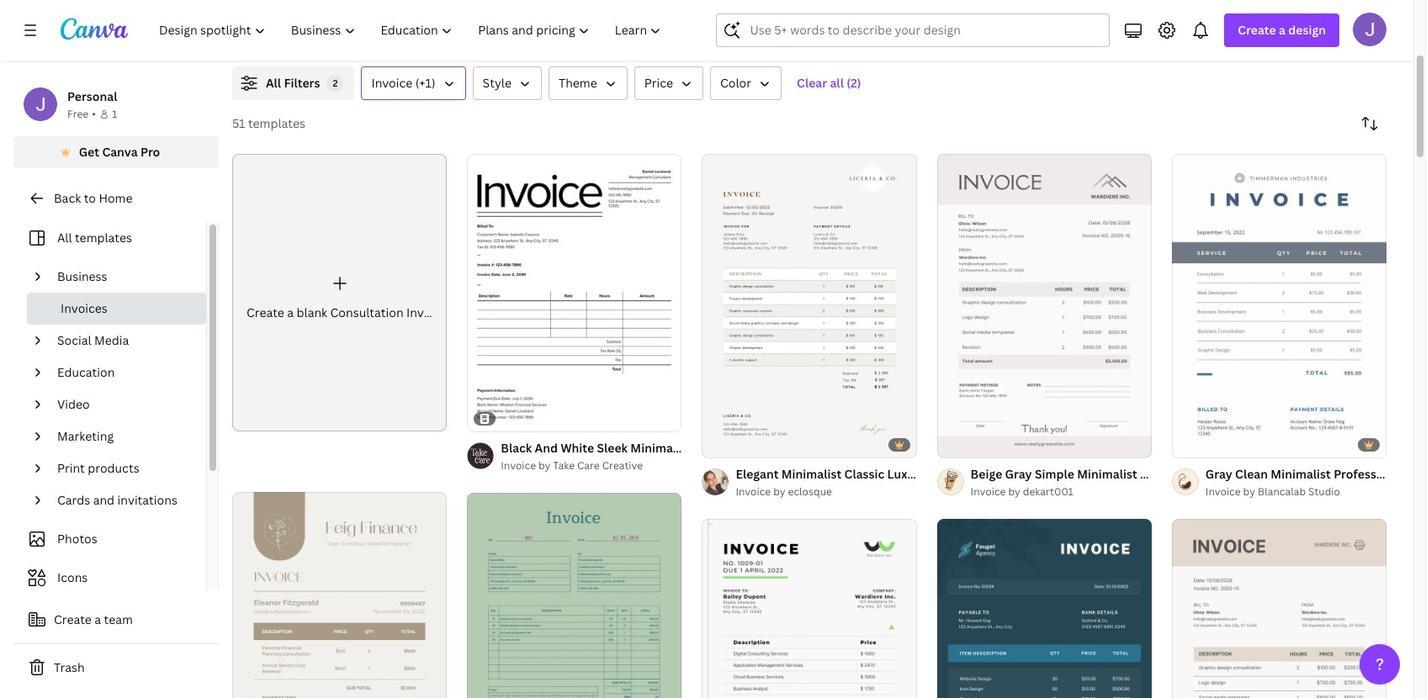 Task type: vqa. For each thing, say whether or not it's contained in the screenshot.
the bottom Beige Gray Simple Minimalist Consultation Invoice IMAGE
yes



Task type: describe. For each thing, give the bounding box(es) containing it.
invoice (+1)
[[372, 75, 436, 91]]

pro
[[141, 144, 160, 160]]

invoices
[[61, 300, 108, 316]]

create for create a design
[[1238, 22, 1276, 38]]

business inside "link"
[[57, 268, 107, 284]]

51
[[232, 115, 245, 131]]

invoice (+1) button
[[361, 66, 466, 100]]

home
[[99, 190, 133, 206]]

dekart001
[[1023, 485, 1074, 499]]

business link
[[50, 261, 196, 293]]

by inside elegant minimalist classic luxury business invoice template invoice by eclosque
[[774, 485, 786, 499]]

classic
[[845, 466, 885, 482]]

invoice inside button
[[372, 75, 413, 91]]

education link
[[50, 357, 196, 389]]

icons
[[57, 570, 88, 586]]

a for design
[[1279, 22, 1286, 38]]

elegant
[[736, 466, 779, 482]]

invoice by take care creative link
[[501, 458, 682, 475]]

icons link
[[24, 562, 196, 594]]

and
[[93, 492, 115, 508]]

get canva pro button
[[13, 136, 219, 168]]

color button
[[710, 66, 782, 100]]

back to home
[[54, 190, 133, 206]]

elegant minimalist classic luxury business invoice template invoice by eclosque
[[736, 466, 1081, 499]]

Sort by button
[[1353, 107, 1387, 141]]

photos link
[[24, 523, 196, 555]]

clear
[[797, 75, 827, 91]]

free •
[[67, 107, 96, 121]]

cards
[[57, 492, 90, 508]]

Search search field
[[750, 14, 1099, 46]]

canva
[[102, 144, 138, 160]]

2 consulting invoice templates image from the left
[[1133, 0, 1281, 16]]

white it company professional service invoice image
[[702, 519, 917, 699]]

invoice by take care creative
[[501, 459, 643, 473]]

create a blank consultation invoice
[[247, 305, 448, 321]]

products
[[88, 460, 139, 476]]

get
[[79, 144, 99, 160]]

0 horizontal spatial consultation
[[330, 305, 404, 321]]

51 templates
[[232, 115, 305, 131]]

(+1)
[[416, 75, 436, 91]]

invitations
[[117, 492, 177, 508]]

beige aesthetic invoice image
[[232, 493, 447, 699]]

create a blank consultation invoice link
[[232, 154, 448, 432]]

media
[[94, 332, 129, 348]]

gray clean minimalist professional business consultation and service invoice image
[[1172, 154, 1387, 458]]

all for all filters
[[266, 75, 281, 91]]

take
[[553, 459, 575, 473]]

free
[[67, 107, 89, 121]]

print
[[57, 460, 85, 476]]

a for team
[[95, 612, 101, 628]]

beige gray simple minimalist consultation invoice link
[[971, 465, 1259, 484]]

top level navigation element
[[148, 13, 676, 47]]

creative
[[602, 459, 643, 473]]

get canva pro
[[79, 144, 160, 160]]

all for all templates
[[57, 230, 72, 246]]

team
[[104, 612, 133, 628]]



Task type: locate. For each thing, give the bounding box(es) containing it.
2 horizontal spatial create
[[1238, 22, 1276, 38]]

create left design
[[1238, 22, 1276, 38]]

2
[[333, 77, 338, 89]]

create a team button
[[13, 603, 219, 637]]

minimalist up invoice by dekart001 "link"
[[1077, 466, 1138, 482]]

1 vertical spatial create
[[247, 305, 284, 321]]

design
[[1289, 22, 1326, 38]]

trash link
[[13, 651, 219, 685]]

None search field
[[717, 13, 1110, 47]]

0 horizontal spatial minimalist
[[782, 466, 842, 482]]

1 consulting invoice templates image from the left
[[1028, 0, 1387, 46]]

1 horizontal spatial templates
[[248, 115, 305, 131]]

templates for 51 templates
[[248, 115, 305, 131]]

a left team
[[95, 612, 101, 628]]

1 horizontal spatial minimalist
[[1077, 466, 1138, 482]]

templates down back to home
[[75, 230, 132, 246]]

1 vertical spatial a
[[287, 305, 294, 321]]

invoice by dekart001 link
[[971, 484, 1152, 501]]

elegant minimalist classic luxury business invoice template link
[[736, 465, 1081, 484]]

0 horizontal spatial a
[[95, 612, 101, 628]]

consultation inside 'beige gray simple minimalist consultation invoice invoice by dekart001'
[[1140, 466, 1215, 482]]

0 vertical spatial beige gray simple minimalist consultation invoice image
[[937, 154, 1152, 458]]

beige gray simple minimalist consultation invoice invoice by dekart001
[[971, 466, 1259, 499]]

theme
[[559, 75, 597, 91]]

0 horizontal spatial templates
[[75, 230, 132, 246]]

create for create a blank consultation invoice
[[247, 305, 284, 321]]

a inside button
[[95, 612, 101, 628]]

all templates link
[[24, 222, 196, 254]]

blank
[[297, 305, 327, 321]]

color
[[720, 75, 752, 91]]

clear all (2)
[[797, 75, 862, 91]]

invoice by blancalab studio
[[1206, 485, 1341, 499]]

1 vertical spatial business
[[930, 466, 980, 482]]

create a team
[[54, 612, 133, 628]]

0 vertical spatial a
[[1279, 22, 1286, 38]]

create a blank consultation invoice element
[[232, 154, 448, 432]]

all down "back"
[[57, 230, 72, 246]]

0 vertical spatial create
[[1238, 22, 1276, 38]]

consultation
[[330, 305, 404, 321], [1140, 466, 1215, 482]]

invoice
[[372, 75, 413, 91], [407, 305, 448, 321], [501, 459, 536, 473], [983, 466, 1025, 482], [1217, 466, 1259, 482], [736, 485, 771, 499], [971, 485, 1006, 499], [1206, 485, 1241, 499]]

minimalist inside 'beige gray simple minimalist consultation invoice invoice by dekart001'
[[1077, 466, 1138, 482]]

1 horizontal spatial consultation
[[1140, 466, 1215, 482]]

a inside dropdown button
[[1279, 22, 1286, 38]]

create a design button
[[1225, 13, 1340, 47]]

price
[[644, 75, 673, 91]]

all
[[266, 75, 281, 91], [57, 230, 72, 246]]

create left blank
[[247, 305, 284, 321]]

1 vertical spatial templates
[[75, 230, 132, 246]]

a left design
[[1279, 22, 1286, 38]]

marketing link
[[50, 421, 196, 453]]

0 vertical spatial all
[[266, 75, 281, 91]]

elegant minimalist classic luxury business invoice template image
[[702, 154, 917, 458]]

templates for all templates
[[75, 230, 132, 246]]

filters
[[284, 75, 320, 91]]

back
[[54, 190, 81, 206]]

a left blank
[[287, 305, 294, 321]]

1 horizontal spatial business
[[930, 466, 980, 482]]

1 vertical spatial all
[[57, 230, 72, 246]]

gray
[[1005, 466, 1032, 482]]

cards and invitations link
[[50, 485, 196, 517]]

personal
[[67, 88, 117, 104]]

simple
[[1035, 466, 1075, 482]]

business right luxury
[[930, 466, 980, 482]]

minimalist inside elegant minimalist classic luxury business invoice template invoice by eclosque
[[782, 466, 842, 482]]

a for blank
[[287, 305, 294, 321]]

business up invoices
[[57, 268, 107, 284]]

create inside dropdown button
[[1238, 22, 1276, 38]]

by left "take"
[[539, 459, 551, 473]]

beige
[[971, 466, 1003, 482]]

1
[[112, 107, 117, 121]]

by down gray at the bottom right of page
[[1009, 485, 1021, 499]]

0 horizontal spatial business
[[57, 268, 107, 284]]

education
[[57, 364, 115, 380]]

to
[[84, 190, 96, 206]]

social
[[57, 332, 91, 348]]

theme button
[[549, 66, 628, 100]]

all templates
[[57, 230, 132, 246]]

clear all (2) button
[[789, 66, 870, 100]]

style
[[483, 75, 512, 91]]

1 vertical spatial beige gray simple minimalist consultation invoice image
[[1172, 519, 1387, 699]]

consulting invoice templates image
[[1028, 0, 1387, 46], [1133, 0, 1281, 16]]

2 vertical spatial create
[[54, 612, 92, 628]]

create a design
[[1238, 22, 1326, 38]]

templates
[[248, 115, 305, 131], [75, 230, 132, 246]]

0 horizontal spatial create
[[54, 612, 92, 628]]

a
[[1279, 22, 1286, 38], [287, 305, 294, 321], [95, 612, 101, 628]]

invoice by blancalab studio link
[[1206, 484, 1387, 501]]

template
[[1028, 466, 1081, 482]]

invoice by eclosque link
[[736, 484, 917, 501]]

style button
[[473, 66, 542, 100]]

create down the icons
[[54, 612, 92, 628]]

social media link
[[50, 325, 196, 357]]

marketing
[[57, 428, 114, 444]]

luxury
[[888, 466, 927, 482]]

•
[[92, 107, 96, 121]]

1 vertical spatial consultation
[[1140, 466, 1215, 482]]

create for create a team
[[54, 612, 92, 628]]

eclosque
[[788, 485, 832, 499]]

price button
[[634, 66, 704, 100]]

cards and invitations
[[57, 492, 177, 508]]

dark blue minimalist agency invoice image
[[937, 519, 1152, 699]]

blancalab
[[1258, 485, 1306, 499]]

care
[[577, 459, 600, 473]]

studio
[[1309, 485, 1341, 499]]

0 vertical spatial templates
[[248, 115, 305, 131]]

1 horizontal spatial beige gray simple minimalist consultation invoice image
[[1172, 519, 1387, 699]]

0 horizontal spatial all
[[57, 230, 72, 246]]

back to home link
[[13, 182, 219, 215]]

business
[[57, 268, 107, 284], [930, 466, 980, 482]]

minimalist
[[782, 466, 842, 482], [1077, 466, 1138, 482]]

jacob simon image
[[1353, 13, 1387, 46]]

(2)
[[847, 75, 862, 91]]

by
[[539, 459, 551, 473], [774, 485, 786, 499], [1009, 485, 1021, 499], [1244, 485, 1256, 499]]

1 minimalist from the left
[[782, 466, 842, 482]]

1 horizontal spatial all
[[266, 75, 281, 91]]

by down elegant at bottom right
[[774, 485, 786, 499]]

1 horizontal spatial create
[[247, 305, 284, 321]]

0 vertical spatial consultation
[[330, 305, 404, 321]]

2 filter options selected element
[[327, 75, 344, 92]]

green blue pink vintage retro freelance invoice image
[[467, 493, 682, 699]]

all left filters
[[266, 75, 281, 91]]

templates right 51
[[248, 115, 305, 131]]

trash
[[54, 660, 85, 676]]

by inside 'beige gray simple minimalist consultation invoice invoice by dekart001'
[[1009, 485, 1021, 499]]

print products link
[[50, 453, 196, 485]]

create inside button
[[54, 612, 92, 628]]

all
[[830, 75, 844, 91]]

minimalist up eclosque
[[782, 466, 842, 482]]

video link
[[50, 389, 196, 421]]

business inside elegant minimalist classic luxury business invoice template invoice by eclosque
[[930, 466, 980, 482]]

all filters
[[266, 75, 320, 91]]

social media
[[57, 332, 129, 348]]

photos
[[57, 531, 97, 547]]

2 minimalist from the left
[[1077, 466, 1138, 482]]

0 horizontal spatial beige gray simple minimalist consultation invoice image
[[937, 154, 1152, 458]]

1 horizontal spatial a
[[287, 305, 294, 321]]

black and white sleek minimalist management consulting invoice doc image
[[467, 154, 682, 432]]

beige gray simple minimalist consultation invoice image
[[937, 154, 1152, 458], [1172, 519, 1387, 699]]

0 vertical spatial business
[[57, 268, 107, 284]]

2 vertical spatial a
[[95, 612, 101, 628]]

video
[[57, 396, 90, 412]]

print products
[[57, 460, 139, 476]]

2 horizontal spatial a
[[1279, 22, 1286, 38]]

by left blancalab
[[1244, 485, 1256, 499]]



